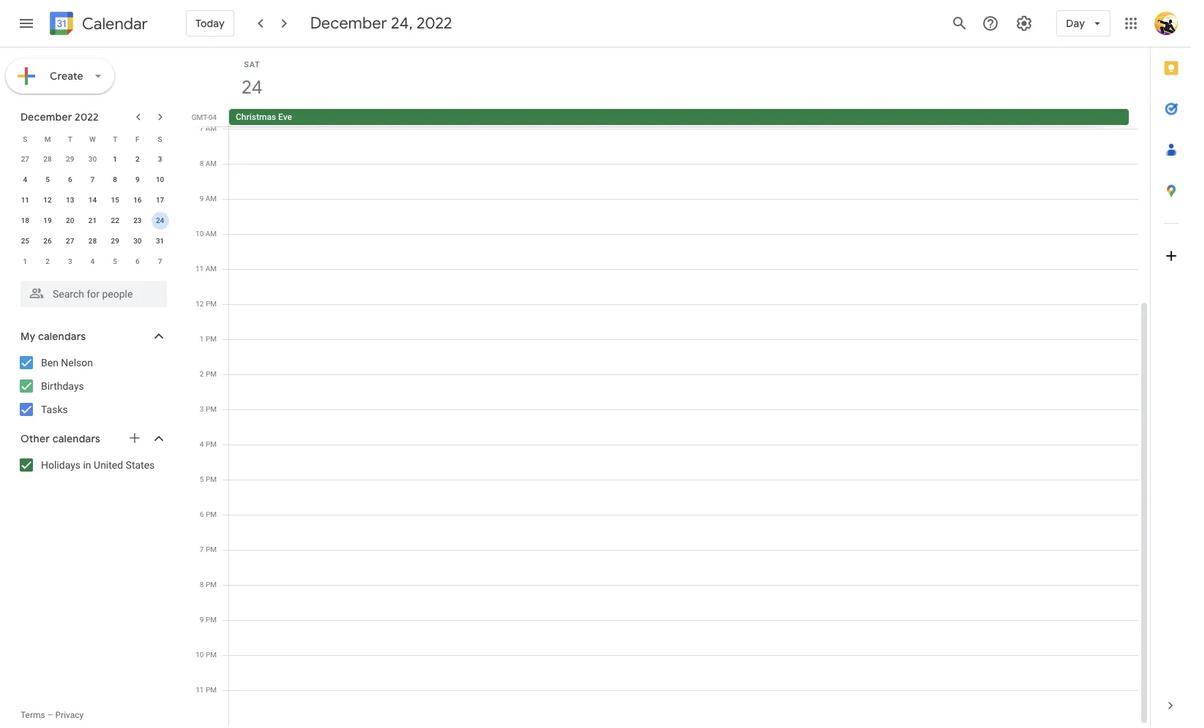 Task type: locate. For each thing, give the bounding box(es) containing it.
24
[[240, 75, 261, 100], [156, 217, 164, 225]]

am down 04
[[206, 124, 217, 133]]

9 pm from the top
[[206, 581, 217, 589]]

my
[[20, 330, 35, 343]]

3 pm from the top
[[206, 370, 217, 378]]

november 28 element
[[39, 151, 56, 168]]

30 down w on the left of page
[[88, 155, 97, 163]]

6 down 30 element
[[135, 258, 140, 266]]

2 horizontal spatial 3
[[200, 406, 204, 414]]

5 for january 5 'element'
[[113, 258, 117, 266]]

28 down m
[[43, 155, 52, 163]]

tasks
[[41, 404, 68, 416]]

row up 28 element
[[14, 211, 171, 231]]

7 down 31 element on the top of the page
[[158, 258, 162, 266]]

0 vertical spatial 11
[[21, 196, 29, 204]]

pm up 1 pm
[[206, 300, 217, 308]]

24 cell
[[149, 211, 171, 231]]

1 am from the top
[[206, 124, 217, 133]]

0 horizontal spatial 12
[[43, 196, 52, 204]]

1 down 12 pm
[[200, 335, 204, 343]]

1 horizontal spatial 2022
[[416, 13, 452, 34]]

13 element
[[61, 192, 79, 209]]

2022
[[416, 13, 452, 34], [75, 111, 99, 124]]

24 down the 17 element
[[156, 217, 164, 225]]

10 for 10 am
[[195, 230, 204, 238]]

1 vertical spatial 5
[[113, 258, 117, 266]]

1 right november 30 element
[[113, 155, 117, 163]]

1 s from the left
[[23, 135, 27, 143]]

6 pm from the top
[[206, 476, 217, 484]]

other calendars button
[[3, 428, 182, 451]]

row containing 1
[[14, 252, 171, 272]]

my calendars button
[[3, 325, 182, 348]]

eve
[[278, 112, 292, 122]]

8 am
[[200, 160, 217, 168]]

3 down 2 pm at bottom
[[200, 406, 204, 414]]

am down 9 am
[[206, 230, 217, 238]]

21
[[88, 217, 97, 225]]

7 down 6 pm
[[200, 546, 204, 554]]

pm for 1 pm
[[206, 335, 217, 343]]

pm for 11 pm
[[206, 687, 217, 695]]

am down 8 am
[[206, 195, 217, 203]]

1 row from the top
[[14, 129, 171, 149]]

t
[[68, 135, 72, 143], [113, 135, 117, 143]]

7 for 7 pm
[[200, 546, 204, 554]]

today button
[[186, 6, 234, 41]]

1 vertical spatial 1
[[23, 258, 27, 266]]

11 pm from the top
[[206, 652, 217, 660]]

row down 28 element
[[14, 252, 171, 272]]

2 up 3 pm
[[200, 370, 204, 378]]

november 27 element
[[16, 151, 34, 168]]

29 for 29 element
[[111, 237, 119, 245]]

14
[[88, 196, 97, 204]]

pm down 8 pm on the left of the page
[[206, 616, 217, 624]]

4 row from the top
[[14, 190, 171, 211]]

1 vertical spatial 8
[[113, 176, 117, 184]]

0 horizontal spatial 4
[[23, 176, 27, 184]]

10 up 17
[[156, 176, 164, 184]]

10 am
[[195, 230, 217, 238]]

nelson
[[61, 357, 93, 369]]

7 for 7 am
[[200, 124, 204, 133]]

2 horizontal spatial 6
[[200, 511, 204, 519]]

pm up 2 pm at bottom
[[206, 335, 217, 343]]

0 vertical spatial 10
[[156, 176, 164, 184]]

2 vertical spatial 8
[[200, 581, 204, 589]]

20 element
[[61, 212, 79, 230]]

pm down 4 pm on the left of the page
[[206, 476, 217, 484]]

row group containing 27
[[14, 149, 171, 272]]

row containing 27
[[14, 149, 171, 170]]

12 inside 24 grid
[[196, 300, 204, 308]]

pm up 3 pm
[[206, 370, 217, 378]]

3 am from the top
[[206, 195, 217, 203]]

1 down 25 element
[[23, 258, 27, 266]]

4 down november 27 element
[[23, 176, 27, 184]]

1 vertical spatial 12
[[196, 300, 204, 308]]

pm up '9 pm'
[[206, 581, 217, 589]]

january 2 element
[[39, 253, 56, 271]]

30 down 23 element on the top left of page
[[133, 237, 142, 245]]

1 horizontal spatial 29
[[111, 237, 119, 245]]

t up november 29 element
[[68, 135, 72, 143]]

10
[[156, 176, 164, 184], [195, 230, 204, 238], [196, 652, 204, 660]]

2022 right 24,
[[416, 13, 452, 34]]

3 up '10' element
[[158, 155, 162, 163]]

december left 24,
[[310, 13, 387, 34]]

7
[[200, 124, 204, 133], [90, 176, 95, 184], [158, 258, 162, 266], [200, 546, 204, 554]]

1 vertical spatial december
[[20, 111, 72, 124]]

row containing 4
[[14, 170, 171, 190]]

s
[[23, 135, 27, 143], [158, 135, 162, 143]]

28 for november 28 element
[[43, 155, 52, 163]]

3 row from the top
[[14, 170, 171, 190]]

am for 11 am
[[206, 265, 217, 273]]

1 horizontal spatial 27
[[66, 237, 74, 245]]

sat
[[244, 60, 260, 70]]

8 down 7 pm
[[200, 581, 204, 589]]

0 vertical spatial december
[[310, 13, 387, 34]]

2 horizontal spatial 5
[[200, 476, 204, 484]]

december 2022 grid
[[14, 129, 171, 272]]

t left "f" on the left of the page
[[113, 135, 117, 143]]

0 vertical spatial calendars
[[38, 330, 86, 343]]

10 element
[[151, 171, 169, 189]]

1 vertical spatial 11
[[195, 265, 204, 273]]

19
[[43, 217, 52, 225]]

0 vertical spatial 29
[[66, 155, 74, 163]]

9 up the 16
[[135, 176, 140, 184]]

10 up 11 am
[[195, 230, 204, 238]]

10 inside '10' element
[[156, 176, 164, 184]]

6
[[68, 176, 72, 184], [135, 258, 140, 266], [200, 511, 204, 519]]

0 vertical spatial 2022
[[416, 13, 452, 34]]

1 vertical spatial 30
[[133, 237, 142, 245]]

24 inside cell
[[156, 217, 164, 225]]

2 row from the top
[[14, 149, 171, 170]]

0 horizontal spatial 6
[[68, 176, 72, 184]]

12 element
[[39, 192, 56, 209]]

2 vertical spatial 11
[[196, 687, 204, 695]]

pm down 3 pm
[[206, 441, 217, 449]]

row up the 21
[[14, 190, 171, 211]]

31
[[156, 237, 164, 245]]

december 2022
[[20, 111, 99, 124]]

gmt-04
[[192, 113, 217, 122]]

pm for 2 pm
[[206, 370, 217, 378]]

5
[[46, 176, 50, 184], [113, 258, 117, 266], [200, 476, 204, 484]]

calendars
[[38, 330, 86, 343], [52, 433, 100, 446]]

6 for the january 6 element
[[135, 258, 140, 266]]

6 up 7 pm
[[200, 511, 204, 519]]

5 row from the top
[[14, 211, 171, 231]]

2 vertical spatial 9
[[200, 616, 204, 624]]

0 horizontal spatial 28
[[43, 155, 52, 163]]

0 horizontal spatial 2
[[46, 258, 50, 266]]

28 inside 28 element
[[88, 237, 97, 245]]

8 up 15
[[113, 176, 117, 184]]

3
[[158, 155, 162, 163], [68, 258, 72, 266], [200, 406, 204, 414]]

26
[[43, 237, 52, 245]]

am for 10 am
[[206, 230, 217, 238]]

other calendars
[[20, 433, 100, 446]]

8 inside row
[[113, 176, 117, 184]]

2 vertical spatial 10
[[196, 652, 204, 660]]

16
[[133, 196, 142, 204]]

in
[[83, 460, 91, 471]]

5 inside 'element'
[[113, 258, 117, 266]]

9 inside row group
[[135, 176, 140, 184]]

1 horizontal spatial s
[[158, 135, 162, 143]]

8 pm
[[200, 581, 217, 589]]

1 horizontal spatial 12
[[196, 300, 204, 308]]

ben
[[41, 357, 58, 369]]

28 down 21 element
[[88, 237, 97, 245]]

8
[[200, 160, 204, 168], [113, 176, 117, 184], [200, 581, 204, 589]]

10 pm from the top
[[206, 616, 217, 624]]

0 horizontal spatial 29
[[66, 155, 74, 163]]

3 inside 24 grid
[[200, 406, 204, 414]]

–
[[47, 711, 53, 721]]

pm for 3 pm
[[206, 406, 217, 414]]

5 up 6 pm
[[200, 476, 204, 484]]

0 horizontal spatial 3
[[68, 258, 72, 266]]

s up november 27 element
[[23, 135, 27, 143]]

1 pm from the top
[[206, 300, 217, 308]]

11
[[21, 196, 29, 204], [195, 265, 204, 273], [196, 687, 204, 695]]

3 down 27 element on the left top of the page
[[68, 258, 72, 266]]

1 horizontal spatial 3
[[158, 155, 162, 163]]

11 element
[[16, 192, 34, 209]]

29 left november 30 element
[[66, 155, 74, 163]]

0 vertical spatial 1
[[113, 155, 117, 163]]

1 vertical spatial 3
[[68, 258, 72, 266]]

0 horizontal spatial 1
[[23, 258, 27, 266]]

4 am from the top
[[206, 230, 217, 238]]

0 horizontal spatial s
[[23, 135, 27, 143]]

pm down 6 pm
[[206, 546, 217, 554]]

2 vertical spatial 6
[[200, 511, 204, 519]]

1 vertical spatial 9
[[200, 195, 204, 203]]

m
[[44, 135, 51, 143]]

christmas eve button
[[229, 109, 1129, 125]]

0 vertical spatial 3
[[158, 155, 162, 163]]

0 vertical spatial 27
[[21, 155, 29, 163]]

2022 up w on the left of page
[[75, 111, 99, 124]]

calendars up ben nelson
[[38, 330, 86, 343]]

11 down "10 pm"
[[196, 687, 204, 695]]

28
[[43, 155, 52, 163], [88, 237, 97, 245]]

0 vertical spatial 8
[[200, 160, 204, 168]]

sat 24
[[240, 60, 261, 100]]

5 down 29 element
[[113, 258, 117, 266]]

1 inside "element"
[[23, 258, 27, 266]]

2
[[135, 155, 140, 163], [46, 258, 50, 266], [200, 370, 204, 378]]

day button
[[1057, 6, 1111, 41]]

4 inside grid
[[200, 441, 204, 449]]

am up 12 pm
[[206, 265, 217, 273]]

0 horizontal spatial t
[[68, 135, 72, 143]]

1 vertical spatial 4
[[90, 258, 95, 266]]

27 for november 27 element
[[21, 155, 29, 163]]

1 horizontal spatial 5
[[113, 258, 117, 266]]

9 up '10 am'
[[200, 195, 204, 203]]

2 horizontal spatial 1
[[200, 335, 204, 343]]

pm
[[206, 300, 217, 308], [206, 335, 217, 343], [206, 370, 217, 378], [206, 406, 217, 414], [206, 441, 217, 449], [206, 476, 217, 484], [206, 511, 217, 519], [206, 546, 217, 554], [206, 581, 217, 589], [206, 616, 217, 624], [206, 652, 217, 660], [206, 687, 217, 695]]

2 pm from the top
[[206, 335, 217, 343]]

row
[[14, 129, 171, 149], [14, 149, 171, 170], [14, 170, 171, 190], [14, 190, 171, 211], [14, 211, 171, 231], [14, 231, 171, 252], [14, 252, 171, 272]]

0 vertical spatial 28
[[43, 155, 52, 163]]

7 am
[[200, 124, 217, 133]]

9 am
[[200, 195, 217, 203]]

row up the 14
[[14, 170, 171, 190]]

11 for 11 am
[[195, 265, 204, 273]]

1
[[113, 155, 117, 163], [23, 258, 27, 266], [200, 335, 204, 343]]

5 down november 28 element
[[46, 176, 50, 184]]

2 vertical spatial 5
[[200, 476, 204, 484]]

1 horizontal spatial december
[[310, 13, 387, 34]]

row up the january 4 element
[[14, 231, 171, 252]]

1 vertical spatial 29
[[111, 237, 119, 245]]

1 horizontal spatial 4
[[90, 258, 95, 266]]

pm up 4 pm on the left of the page
[[206, 406, 217, 414]]

2 horizontal spatial 4
[[200, 441, 204, 449]]

s right "f" on the left of the page
[[158, 135, 162, 143]]

8 for 8 am
[[200, 160, 204, 168]]

9 up "10 pm"
[[200, 616, 204, 624]]

row group
[[14, 149, 171, 272]]

5 pm from the top
[[206, 441, 217, 449]]

5 pm
[[200, 476, 217, 484]]

1 vertical spatial 2022
[[75, 111, 99, 124]]

24 element
[[151, 212, 169, 230]]

3 for 3 pm
[[200, 406, 204, 414]]

2 horizontal spatial 2
[[200, 370, 204, 378]]

pm for 4 pm
[[206, 441, 217, 449]]

28 element
[[84, 233, 101, 250]]

1 vertical spatial 28
[[88, 237, 97, 245]]

29 down 22 element
[[111, 237, 119, 245]]

4
[[23, 176, 27, 184], [90, 258, 95, 266], [200, 441, 204, 449]]

6 for 6 pm
[[200, 511, 204, 519]]

4 pm from the top
[[206, 406, 217, 414]]

f
[[136, 135, 140, 143]]

pm down "10 pm"
[[206, 687, 217, 695]]

1 vertical spatial 6
[[135, 258, 140, 266]]

7 row from the top
[[14, 252, 171, 272]]

10 for 10
[[156, 176, 164, 184]]

0 horizontal spatial 27
[[21, 155, 29, 163]]

1 vertical spatial 24
[[156, 217, 164, 225]]

christmas
[[236, 112, 276, 122]]

day
[[1066, 17, 1085, 30]]

12 up 19
[[43, 196, 52, 204]]

december up m
[[20, 111, 72, 124]]

7 down gmt-
[[200, 124, 204, 133]]

8 down "7 am"
[[200, 160, 204, 168]]

27 for 27 element on the left top of the page
[[66, 237, 74, 245]]

settings menu image
[[1016, 15, 1033, 32]]

1 horizontal spatial 28
[[88, 237, 97, 245]]

24 grid
[[187, 48, 1150, 727]]

1 inside 24 grid
[[200, 335, 204, 343]]

6 inside 24 grid
[[200, 511, 204, 519]]

december
[[310, 13, 387, 34], [20, 111, 72, 124]]

1 horizontal spatial 24
[[240, 75, 261, 100]]

2 vertical spatial 3
[[200, 406, 204, 414]]

calendars up in at left bottom
[[52, 433, 100, 446]]

27 element
[[61, 233, 79, 250]]

holidays in united states
[[41, 460, 155, 471]]

0 vertical spatial 9
[[135, 176, 140, 184]]

5 am from the top
[[206, 265, 217, 273]]

17
[[156, 196, 164, 204]]

pm down '9 pm'
[[206, 652, 217, 660]]

am for 7 am
[[206, 124, 217, 133]]

0 vertical spatial 24
[[240, 75, 261, 100]]

11 down '10 am'
[[195, 265, 204, 273]]

5 inside 24 grid
[[200, 476, 204, 484]]

row down w on the left of page
[[14, 149, 171, 170]]

0 horizontal spatial december
[[20, 111, 72, 124]]

0 vertical spatial 2
[[135, 155, 140, 163]]

0 horizontal spatial 24
[[156, 217, 164, 225]]

9 pm
[[200, 616, 217, 624]]

27 down 20 element
[[66, 237, 74, 245]]

9
[[135, 176, 140, 184], [200, 195, 204, 203], [200, 616, 204, 624]]

1 vertical spatial calendars
[[52, 433, 100, 446]]

29 element
[[106, 233, 124, 250]]

30 element
[[129, 233, 146, 250]]

row up november 30 element
[[14, 129, 171, 149]]

row containing 18
[[14, 211, 171, 231]]

11 for 11
[[21, 196, 29, 204]]

united
[[94, 460, 123, 471]]

27
[[21, 155, 29, 163], [66, 237, 74, 245]]

27 left november 28 element
[[21, 155, 29, 163]]

0 horizontal spatial 30
[[88, 155, 97, 163]]

1 horizontal spatial t
[[113, 135, 117, 143]]

6 down november 29 element
[[68, 176, 72, 184]]

2 vertical spatial 2
[[200, 370, 204, 378]]

4 down 28 element
[[90, 258, 95, 266]]

None search field
[[0, 275, 182, 307]]

12 down 11 am
[[196, 300, 204, 308]]

1 vertical spatial 10
[[195, 230, 204, 238]]

11 am
[[195, 265, 217, 273]]

12 inside row
[[43, 196, 52, 204]]

2 vertical spatial 1
[[200, 335, 204, 343]]

7 pm from the top
[[206, 511, 217, 519]]

am
[[206, 124, 217, 133], [206, 160, 217, 168], [206, 195, 217, 203], [206, 230, 217, 238], [206, 265, 217, 273]]

pm for 7 pm
[[206, 546, 217, 554]]

today
[[195, 17, 225, 30]]

2 am from the top
[[206, 160, 217, 168]]

0 horizontal spatial 2022
[[75, 111, 99, 124]]

tab list
[[1151, 48, 1191, 686]]

11 inside row group
[[21, 196, 29, 204]]

0 vertical spatial 30
[[88, 155, 97, 163]]

1 vertical spatial 2
[[46, 258, 50, 266]]

january 7 element
[[151, 253, 169, 271]]

1 horizontal spatial 2
[[135, 155, 140, 163]]

pm up 7 pm
[[206, 511, 217, 519]]

1 horizontal spatial 6
[[135, 258, 140, 266]]

1 vertical spatial 27
[[66, 237, 74, 245]]

28 inside november 28 element
[[43, 155, 52, 163]]

december for december 2022
[[20, 111, 72, 124]]

22
[[111, 217, 119, 225]]

1 horizontal spatial 1
[[113, 155, 117, 163]]

8 pm from the top
[[206, 546, 217, 554]]

25 element
[[16, 233, 34, 250]]

am down "7 am"
[[206, 160, 217, 168]]

my calendars
[[20, 330, 86, 343]]

10 up 11 pm
[[196, 652, 204, 660]]

2 vertical spatial 4
[[200, 441, 204, 449]]

2 down "f" on the left of the page
[[135, 155, 140, 163]]

0 vertical spatial 12
[[43, 196, 52, 204]]

0 horizontal spatial 5
[[46, 176, 50, 184]]

pm for 5 pm
[[206, 476, 217, 484]]

12
[[43, 196, 52, 204], [196, 300, 204, 308]]

6 row from the top
[[14, 231, 171, 252]]

29
[[66, 155, 74, 163], [111, 237, 119, 245]]

30
[[88, 155, 97, 163], [133, 237, 142, 245]]

7 pm
[[200, 546, 217, 554]]

4 pm
[[200, 441, 217, 449]]

12 pm from the top
[[206, 687, 217, 695]]

0 vertical spatial 4
[[23, 176, 27, 184]]

24 down sat
[[240, 75, 261, 100]]

1 horizontal spatial 30
[[133, 237, 142, 245]]

2 for 2 pm
[[200, 370, 204, 378]]

4 up 5 pm at the bottom left of the page
[[200, 441, 204, 449]]

2 down 26 element
[[46, 258, 50, 266]]

birthdays
[[41, 381, 84, 392]]

11 up 18
[[21, 196, 29, 204]]

terms link
[[20, 711, 45, 721]]



Task type: describe. For each thing, give the bounding box(es) containing it.
3 pm
[[200, 406, 217, 414]]

january 6 element
[[129, 253, 146, 271]]

privacy
[[55, 711, 84, 721]]

12 for 12
[[43, 196, 52, 204]]

0 vertical spatial 6
[[68, 176, 72, 184]]

11 pm
[[196, 687, 217, 695]]

2 t from the left
[[113, 135, 117, 143]]

am for 9 am
[[206, 195, 217, 203]]

am for 8 am
[[206, 160, 217, 168]]

4 for the january 4 element
[[90, 258, 95, 266]]

create button
[[6, 59, 114, 94]]

30 for 30 element
[[133, 237, 142, 245]]

24,
[[391, 13, 413, 34]]

support image
[[982, 15, 999, 32]]

calendar heading
[[79, 14, 148, 34]]

christmas eve row
[[223, 109, 1150, 127]]

30 for november 30 element
[[88, 155, 97, 163]]

privacy link
[[55, 711, 84, 721]]

2 s from the left
[[158, 135, 162, 143]]

7 down november 30 element
[[90, 176, 95, 184]]

18
[[21, 217, 29, 225]]

12 pm
[[196, 300, 217, 308]]

pm for 12 pm
[[206, 300, 217, 308]]

create
[[50, 70, 83, 83]]

gmt-
[[192, 113, 208, 122]]

25
[[21, 237, 29, 245]]

1 for january 1 "element"
[[23, 258, 27, 266]]

9 for 9 am
[[200, 195, 204, 203]]

main drawer image
[[18, 15, 35, 32]]

10 pm
[[196, 652, 217, 660]]

17 element
[[151, 192, 169, 209]]

11 for 11 pm
[[196, 687, 204, 695]]

6 pm
[[200, 511, 217, 519]]

january 4 element
[[84, 253, 101, 271]]

add other calendars image
[[127, 431, 142, 446]]

4 for 4 pm
[[200, 441, 204, 449]]

holidays
[[41, 460, 81, 471]]

15 element
[[106, 192, 124, 209]]

9 for 9 pm
[[200, 616, 204, 624]]

10 for 10 pm
[[196, 652, 204, 660]]

23
[[133, 217, 142, 225]]

8 for 8
[[113, 176, 117, 184]]

calendars for other calendars
[[52, 433, 100, 446]]

Search for people text field
[[29, 281, 158, 307]]

row containing s
[[14, 129, 171, 149]]

row containing 11
[[14, 190, 171, 211]]

w
[[89, 135, 96, 143]]

15
[[111, 196, 119, 204]]

january 3 element
[[61, 253, 79, 271]]

pm for 10 pm
[[206, 652, 217, 660]]

20
[[66, 217, 74, 225]]

january 5 element
[[106, 253, 124, 271]]

january 1 element
[[16, 253, 34, 271]]

calendars for my calendars
[[38, 330, 86, 343]]

other
[[20, 433, 50, 446]]

states
[[126, 460, 155, 471]]

13
[[66, 196, 74, 204]]

1 for 1 pm
[[200, 335, 204, 343]]

ben nelson
[[41, 357, 93, 369]]

24 inside grid
[[240, 75, 261, 100]]

pm for 8 pm
[[206, 581, 217, 589]]

saturday, december 24 element
[[235, 71, 269, 105]]

november 30 element
[[84, 151, 101, 168]]

2 pm
[[200, 370, 217, 378]]

row containing 25
[[14, 231, 171, 252]]

14 element
[[84, 192, 101, 209]]

1 t from the left
[[68, 135, 72, 143]]

2 for january 2 element
[[46, 258, 50, 266]]

29 for november 29 element
[[66, 155, 74, 163]]

0 vertical spatial 5
[[46, 176, 50, 184]]

november 29 element
[[61, 151, 79, 168]]

1 pm
[[200, 335, 217, 343]]

terms
[[20, 711, 45, 721]]

christmas eve
[[236, 112, 292, 122]]

22 element
[[106, 212, 124, 230]]

31 element
[[151, 233, 169, 250]]

23 element
[[129, 212, 146, 230]]

calendar element
[[47, 9, 148, 41]]

5 for 5 pm
[[200, 476, 204, 484]]

december for december 24, 2022
[[310, 13, 387, 34]]

28 for 28 element
[[88, 237, 97, 245]]

18 element
[[16, 212, 34, 230]]

december 24, 2022
[[310, 13, 452, 34]]

04
[[208, 113, 217, 122]]

9 for 9
[[135, 176, 140, 184]]

12 for 12 pm
[[196, 300, 204, 308]]

pm for 9 pm
[[206, 616, 217, 624]]

19 element
[[39, 212, 56, 230]]

26 element
[[39, 233, 56, 250]]

3 for january 3 element
[[68, 258, 72, 266]]

pm for 6 pm
[[206, 511, 217, 519]]

calendar
[[82, 14, 148, 34]]

7 for january 7 element
[[158, 258, 162, 266]]

16 element
[[129, 192, 146, 209]]

my calendars list
[[3, 351, 182, 422]]

8 for 8 pm
[[200, 581, 204, 589]]

terms – privacy
[[20, 711, 84, 721]]

21 element
[[84, 212, 101, 230]]



Task type: vqa. For each thing, say whether or not it's contained in the screenshot.
the Scheduling window 60 days in advance to 4 hours before
no



